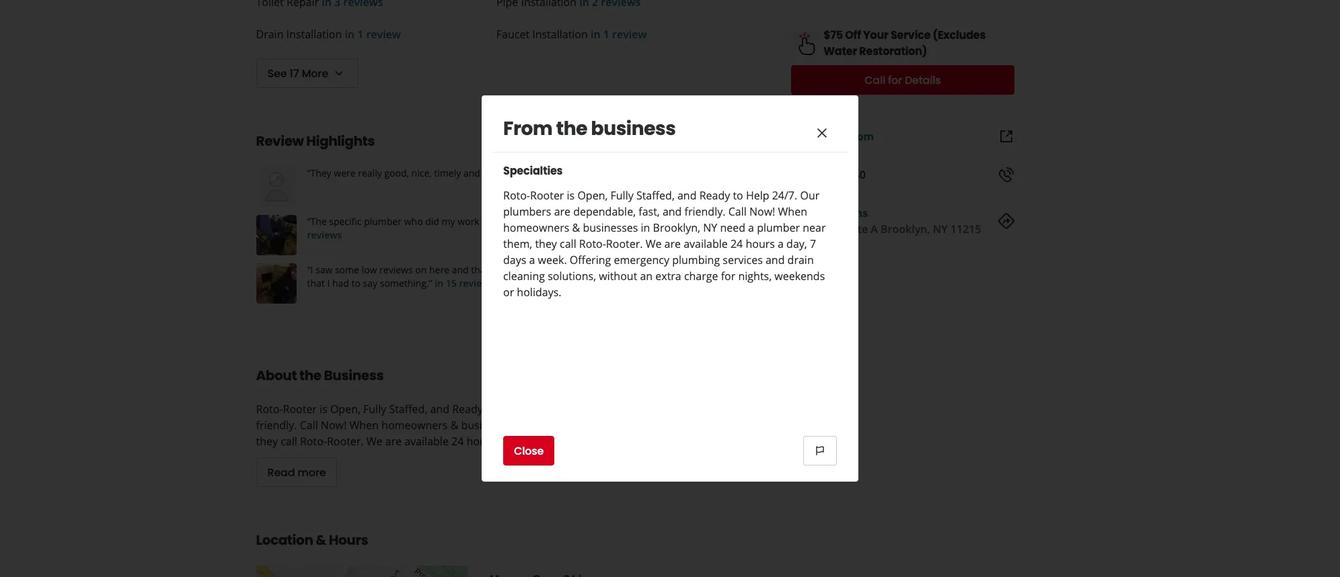 Task type: describe. For each thing, give the bounding box(es) containing it.
rooter. for roto-rooter is open, fully staffed, and ready to help 24/7. our plumbers are dependable, fast, and friendly. call now!  when homeowners & businesses in brooklyn, ny need a plumber near them, they call roto-rooter. we are available 24 hours a day, 7 days a week. offering emergency plumbi
[[327, 435, 364, 450]]

plumbers for roto-rooter is open, fully staffed, and ready to help 24/7. our plumbers are dependable, fast, and friendly. call now!  when homeowners & businesses in brooklyn, ny need a plumber near them, they call roto-rooter. we are available 24 hours a day, 7 days a week. offering emergency plumbing services and drain cleaning solutions, without an extra charge for nights, weekends or holidays.
[[503, 205, 551, 219]]

denhill button
[[501, 216, 535, 228]]

offering for plumbing
[[570, 253, 611, 268]]

24 for roto-rooter is open, fully staffed, and ready to help 24/7. our plumbers are dependable, fast, and friendly. call now!  when homeowners & businesses in brooklyn, ny need a plumber near them, they call roto-rooter. we are available 24 hours a day, 7 days a week. offering emergency plumbi
[[451, 435, 464, 450]]

24/7. for plumbi
[[525, 403, 550, 417]]

now! for roto-rooter is open, fully staffed, and ready to help 24/7. our plumbers are dependable, fast, and friendly. call now!  when homeowners & businesses in brooklyn, ny need a plumber near them, they call roto-rooter. we are available 24 hours a day, 7 days a week. offering emergency plumbing services and drain cleaning solutions, without an extra charge for nights, weekends or holidays.
[[749, 205, 775, 219]]

cathy m. image
[[256, 167, 296, 207]]

0 horizontal spatial my
[[442, 216, 455, 228]]

your
[[863, 28, 888, 43]]

call for details
[[865, 72, 941, 88]]

see 17 more
[[267, 66, 328, 81]]

details
[[905, 72, 941, 88]]

roto- up more
[[300, 435, 327, 450]]

fast, for plumbi
[[710, 403, 732, 417]]

they
[[310, 167, 331, 180]]

more
[[302, 66, 328, 81]]

get directions link
[[791, 206, 868, 221]]

plumbi
[[709, 435, 744, 450]]

24 phone v2 image
[[998, 167, 1014, 183]]

7 for plumbi
[[531, 435, 537, 450]]

(excludes
[[933, 28, 986, 43]]

open, for roto-rooter is open, fully staffed, and ready to help 24/7. our plumbers are dependable, fast, and friendly. call now!  when homeowners & businesses in brooklyn, ny need a plumber near them, they call roto-rooter. we are available 24 hours a day, 7 days a week. offering emergency plumbi
[[330, 403, 360, 417]]

open, for roto-rooter is open, fully staffed, and ready to help 24/7. our plumbers are dependable, fast, and friendly. call now!  when homeowners & businesses in brooklyn, ny need a plumber near them, they call roto-rooter. we are available 24 hours a day, 7 days a week. offering emergency plumbing services and drain cleaning solutions, without an extra charge for nights, weekends or holidays.
[[577, 188, 608, 203]]

ste
[[852, 222, 868, 237]]

a
[[871, 222, 878, 237]]

ready for roto-rooter is open, fully staffed, and ready to help 24/7. our plumbers are dependable, fast, and friendly. call now!  when homeowners & businesses in brooklyn, ny need a plumber near them, they call roto-rooter. we are available 24 hours a day, 7 days a week. offering emergency plumbing services and drain cleaning solutions, without an extra charge for nights, weekends or holidays.
[[699, 188, 730, 203]]

drain
[[788, 253, 814, 268]]

were
[[334, 167, 356, 180]]

good,
[[384, 167, 409, 180]]

now! for roto-rooter is open, fully staffed, and ready to help 24/7. our plumbers are dependable, fast, and friendly. call now!  when homeowners & businesses in brooklyn, ny need a plumber near them, they call roto-rooter. we are available 24 hours a day, 7 days a week. offering emergency plumbi
[[321, 419, 347, 434]]

review highlights
[[256, 132, 375, 151]]

is for roto-rooter is open, fully staffed, and ready to help 24/7. our plumbers are dependable, fast, and friendly. call now!  when homeowners & businesses in brooklyn, ny need a plumber near them, they call roto-rooter. we are available 24 hours a day, 7 days a week. offering emergency plumbing services and drain cleaning solutions, without an extra charge for nights, weekends or holidays.
[[567, 188, 575, 203]]

them, for roto-rooter is open, fully staffed, and ready to help 24/7. our plumbers are dependable, fast, and friendly. call now!  when homeowners & businesses in brooklyn, ny need a plumber near them, they call roto-rooter. we are available 24 hours a day, 7 days a week. offering emergency plumbi
[[707, 419, 736, 434]]

close image
[[814, 125, 830, 141]]

business
[[324, 367, 384, 386]]

hours
[[329, 532, 368, 551]]

helpful
[[495, 167, 526, 180]]

1 for drain installation
[[357, 27, 363, 42]]

different
[[510, 264, 548, 277]]

near for roto-rooter is open, fully staffed, and ready to help 24/7. our plumbers are dependable, fast, and friendly. call now!  when homeowners & businesses in brooklyn, ny need a plumber near them, they call roto-rooter. we are available 24 hours a day, 7 days a week. offering emergency plumbing services and drain cleaning solutions, without an extra charge for nights, weekends or holidays.
[[803, 221, 826, 235]]

specific
[[329, 216, 362, 228]]

24 chevron down v2 image
[[331, 65, 347, 81]]

review
[[256, 132, 304, 151]]

1 vertical spatial i
[[327, 277, 330, 290]]

timely
[[434, 167, 461, 180]]

rr-plumbing-roto-rooter-brooklyn-21 photo od4kkxece-hdrjonbhniqw image
[[256, 264, 296, 304]]

about the business
[[256, 367, 384, 386]]

low
[[362, 264, 377, 277]]

brooklyn, inside get directions 557 17th st ste a brooklyn, ny 11215
[[881, 222, 930, 237]]

call for roto-rooter is open, fully staffed, and ready to help 24/7. our plumbers are dependable, fast, and friendly. call now!  when homeowners & businesses in brooklyn, ny need a plumber near them, they call roto-rooter. we are available 24 hours a day, 7 days a week. offering emergency plumbing services and drain cleaning solutions, without an extra charge for nights, weekends or holidays.
[[560, 237, 576, 252]]

when for roto-rooter is open, fully staffed, and ready to help 24/7. our plumbers are dependable, fast, and friendly. call now!  when homeowners & businesses in brooklyn, ny need a plumber near them, they call roto-rooter. we are available 24 hours a day, 7 days a week. offering emergency plumbi
[[349, 419, 379, 434]]

ny inside get directions 557 17th st ste a brooklyn, ny 11215
[[933, 222, 948, 237]]

friendly. inside region
[[684, 216, 720, 228]]

the
[[310, 216, 327, 228]]

1 horizontal spatial "
[[720, 216, 723, 228]]

he
[[557, 216, 568, 228]]

2 was from the left
[[570, 216, 587, 228]]

review for faucet installation in 1 review
[[612, 27, 647, 42]]

17
[[289, 66, 299, 81]]

cleaning
[[503, 269, 545, 284]]

say
[[363, 277, 377, 290]]

faucet installation in 1 review
[[496, 27, 647, 42]]

for inside the roto-rooter is open, fully staffed, and ready to help 24/7. our plumbers are dependable, fast, and friendly. call now!  when homeowners & businesses in brooklyn, ny need a plumber near them, they call roto-rooter. we are available 24 hours a day, 7 days a week. offering emergency plumbing services and drain cleaning solutions, without an extra charge for nights, weekends or holidays.
[[721, 269, 736, 284]]

about the business element
[[234, 345, 758, 488]]

in 15 reviews button
[[432, 277, 494, 290]]

work
[[458, 216, 479, 228]]

24 external link v2 image
[[998, 128, 1014, 145]]

region inside the review highlights element
[[245, 167, 769, 304]]

rotorooter.com
[[791, 129, 874, 144]]

directions
[[813, 206, 868, 221]]

business
[[591, 116, 676, 142]]

emergency for plumbi
[[650, 435, 706, 450]]

11215
[[951, 222, 981, 237]]

fully for roto-rooter is open, fully staffed, and ready to help 24/7. our plumbers are dependable, fast, and friendly. call now!  when homeowners & businesses in brooklyn, ny need a plumber near them, they call roto-rooter. we are available 24 hours a day, 7 days a week. offering emergency plumbi
[[363, 403, 386, 417]]

rooter for roto-rooter is open, fully staffed, and ready to help 24/7. our plumbers are dependable, fast, and friendly. call now!  when homeowners & businesses in brooklyn, ny need a plumber near them, they call roto-rooter. we are available 24 hours a day, 7 days a week. offering emergency plumbi
[[283, 403, 317, 417]]

day, for plumbing
[[786, 237, 807, 252]]

to for roto-rooter is open, fully staffed, and ready to help 24/7. our plumbers are dependable, fast, and friendly. call now!  when homeowners & businesses in brooklyn, ny need a plumber near them, they call roto-rooter. we are available 24 hours a day, 7 days a week. offering emergency plumbing services and drain cleaning solutions, without an extra charge for nights, weekends or holidays.
[[733, 188, 743, 203]]

roto-rooter is open, fully staffed, and ready to help 24/7. our plumbers are dependable, fast, and friendly. call now!  when homeowners & businesses in brooklyn, ny need a plumber near them, they call roto-rooter. we are available 24 hours a day, 7 days a week. offering emergency plumbi
[[256, 403, 754, 450]]

24 directions v2 image
[[998, 213, 1014, 229]]

need for plumbing
[[720, 221, 745, 235]]

call for details link
[[791, 65, 1014, 95]]

businesses for plumbing
[[583, 221, 638, 235]]

without
[[599, 269, 637, 284]]

holidays.
[[517, 285, 561, 300]]

15
[[446, 277, 457, 290]]

0 horizontal spatial i
[[310, 264, 313, 277]]

$75
[[824, 28, 843, 43]]

our for plumbi
[[553, 403, 572, 417]]

" inside " i saw some low reviews on here and that's so different from my own experience with roto-rooter that i had to say something. " in 15 reviews
[[429, 277, 432, 290]]

homeowners for roto-rooter is open, fully staffed, and ready to help 24/7. our plumbers are dependable, fast, and friendly. call now!  when homeowners & businesses in brooklyn, ny need a plumber near them, they call roto-rooter. we are available 24 hours a day, 7 days a week. offering emergency plumbi
[[381, 419, 448, 434]]

brooklyn, for plumbing
[[653, 221, 700, 235]]

location & hours
[[256, 532, 368, 551]]

plumber for roto-rooter is open, fully staffed, and ready to help 24/7. our plumbers are dependable, fast, and friendly. call now!  when homeowners & businesses in brooklyn, ny need a plumber near them, they call roto-rooter. we are available 24 hours a day, 7 days a week. offering emergency plumbi
[[635, 419, 678, 434]]

plumber for roto-rooter is open, fully staffed, and ready to help 24/7. our plumbers are dependable, fast, and friendly. call now!  when homeowners & businesses in brooklyn, ny need a plumber near them, they call roto-rooter. we are available 24 hours a day, 7 days a week. offering emergency plumbing services and drain cleaning solutions, without an extra charge for nights, weekends or holidays.
[[757, 221, 800, 235]]

service
[[891, 28, 931, 43]]

to inside " i saw some low reviews on here and that's so different from my own experience with roto-rooter that i had to say something. " in 15 reviews
[[352, 277, 361, 290]]

" for " they were really good, nice, timely and so helpful (on a sunday
[[307, 167, 310, 180]]

them, for roto-rooter is open, fully staffed, and ready to help 24/7. our plumbers are dependable, fast, and friendly. call now!  when homeowners & businesses in brooklyn, ny need a plumber near them, they call roto-rooter. we are available 24 hours a day, 7 days a week. offering emergency plumbing services and drain cleaning solutions, without an extra charge for nights, weekends or holidays.
[[503, 237, 532, 252]]

businesses for plumbi
[[461, 419, 516, 434]]

in inside in 2 reviews
[[726, 216, 734, 228]]

review for drain installation in 1 review
[[366, 27, 401, 42]]

dependable, for plumbing
[[573, 205, 636, 219]]

services
[[723, 253, 763, 268]]

really
[[358, 167, 382, 180]]

557
[[791, 222, 810, 237]]

week. for plumbi
[[574, 435, 603, 450]]

from the business dialog
[[0, 0, 1340, 578]]

read
[[267, 465, 295, 481]]

quick,
[[590, 216, 615, 228]]

24 for roto-rooter is open, fully staffed, and ready to help 24/7. our plumbers are dependable, fast, and friendly. call now!  when homeowners & businesses in brooklyn, ny need a plumber near them, they call roto-rooter. we are available 24 hours a day, 7 days a week. offering emergency plumbing services and drain cleaning solutions, without an extra charge for nights, weekends or holidays.
[[731, 237, 743, 252]]

get
[[791, 206, 810, 221]]

off
[[845, 28, 861, 43]]

an
[[640, 269, 653, 284]]

1 vertical spatial reviews
[[379, 264, 413, 277]]

sunday
[[553, 167, 587, 180]]

call for roto-rooter is open, fully staffed, and ready to help 24/7. our plumbers are dependable, fast, and friendly. call now!  when homeowners & businesses in brooklyn, ny need a plumber near them, they call roto-rooter. we are available 24 hours a day, 7 days a week. offering emergency plumbi
[[281, 435, 297, 450]]

2 vertical spatial reviews
[[459, 277, 494, 290]]

17th
[[812, 222, 836, 237]]

drain
[[256, 27, 284, 42]]

map image
[[256, 567, 468, 578]]

rr-plumbing-roto-rooter-brooklyn-21 photo iuuu6oijov5qpsxnsysnna image
[[256, 216, 296, 256]]

some
[[335, 264, 359, 277]]

in inside the roto-rooter is open, fully staffed, and ready to help 24/7. our plumbers are dependable, fast, and friendly. call now!  when homeowners & businesses in brooklyn, ny need a plumber near them, they call roto-rooter. we are available 24 hours a day, 7 days a week. offering emergency plumbing services and drain cleaning solutions, without an extra charge for nights, weekends or holidays.
[[641, 221, 650, 235]]

read more
[[267, 465, 326, 481]]

" they were really good, nice, timely and so helpful (on a sunday
[[307, 167, 587, 180]]

(917)
[[791, 168, 816, 182]]

roto-rooter button
[[684, 264, 741, 277]]

nice,
[[411, 167, 432, 180]]

when for roto-rooter is open, fully staffed, and ready to help 24/7. our plumbers are dependable, fast, and friendly. call now!  when homeowners & businesses in brooklyn, ny need a plumber near them, they call roto-rooter. we are available 24 hours a day, 7 days a week. offering emergency plumbing services and drain cleaning solutions, without an extra charge for nights, weekends or holidays.
[[778, 205, 807, 219]]

see 17 more button
[[256, 59, 359, 88]]

experience
[[612, 264, 660, 277]]

roto- down helpful
[[503, 188, 530, 203]]

they for roto-rooter is open, fully staffed, and ready to help 24/7. our plumbers are dependable, fast, and friendly. call now!  when homeowners & businesses in brooklyn, ny need a plumber near them, they call roto-rooter. we are available 24 hours a day, 7 days a week. offering emergency plumbi
[[256, 435, 278, 450]]

dependable, for plumbi
[[645, 403, 708, 417]]

denhill
[[501, 216, 535, 228]]

installation for drain installation
[[286, 27, 342, 42]]

water
[[824, 44, 857, 59]]

hours for plumbing
[[746, 237, 775, 252]]

own
[[591, 264, 610, 277]]

roto-rooter is open, fully staffed, and ready to help 24/7. our plumbers are dependable, fast, and friendly. call now!  when homeowners & businesses in brooklyn, ny need a plumber near them, they call roto-rooter. we are available 24 hours a day, 7 days a week. offering emergency plumbing services and drain cleaning solutions, without an extra charge for nights, weekends or holidays.
[[503, 188, 826, 300]]

roto- down about
[[256, 403, 283, 417]]

help for plumbing
[[746, 188, 769, 203]]

near for roto-rooter is open, fully staffed, and ready to help 24/7. our plumbers are dependable, fast, and friendly. call now!  when homeowners & businesses in brooklyn, ny need a plumber near them, they call roto-rooter. we are available 24 hours a day, 7 days a week. offering emergency plumbi
[[681, 419, 704, 434]]

for inside "call for details" link
[[888, 72, 902, 88]]



Task type: vqa. For each thing, say whether or not it's contained in the screenshot.
rightmost plumbers
yes



Task type: locate. For each thing, give the bounding box(es) containing it.
rooter
[[530, 188, 564, 203], [709, 264, 741, 277], [283, 403, 317, 417]]

staffed, inside the roto-rooter is open, fully staffed, and ready to help 24/7. our plumbers are dependable, fast, and friendly. call now!  when homeowners & businesses in brooklyn, ny need a plumber near them, they call roto-rooter. we are available 24 hours a day, 7 days a week. offering emergency plumbing services and drain cleaning solutions, without an extra charge for nights, weekends or holidays.
[[636, 188, 675, 203]]

hours left the close button at the bottom left of the page
[[467, 435, 496, 450]]

" the specific plumber who did my work was denhill and he was quick, proficient, and friendly. "
[[307, 216, 723, 228]]

" for " the specific plumber who did my work was denhill and he was quick, proficient, and friendly. "
[[307, 216, 310, 228]]

available for roto-rooter is open, fully staffed, and ready to help 24/7. our plumbers are dependable, fast, and friendly. call now!  when homeowners & businesses in brooklyn, ny need a plumber near them, they call roto-rooter. we are available 24 hours a day, 7 days a week. offering emergency plumbi
[[404, 435, 449, 450]]

hours up services
[[746, 237, 775, 252]]

plumber inside region
[[364, 216, 402, 228]]

nights,
[[738, 269, 772, 284]]

who
[[404, 216, 423, 228]]

we for roto-rooter is open, fully staffed, and ready to help 24/7. our plumbers are dependable, fast, and friendly. call now!  when homeowners & businesses in brooklyn, ny need a plumber near them, they call roto-rooter. we are available 24 hours a day, 7 days a week. offering emergency plumbing services and drain cleaning solutions, without an extra charge for nights, weekends or holidays.
[[646, 237, 662, 252]]

offering inside roto-rooter is open, fully staffed, and ready to help 24/7. our plumbers are dependable, fast, and friendly. call now!  when homeowners & businesses in brooklyn, ny need a plumber near them, they call roto-rooter. we are available 24 hours a day, 7 days a week. offering emergency plumbi
[[606, 435, 648, 450]]

days inside roto-rooter is open, fully staffed, and ready to help 24/7. our plumbers are dependable, fast, and friendly. call now!  when homeowners & businesses in brooklyn, ny need a plumber near them, they call roto-rooter. we are available 24 hours a day, 7 days a week. offering emergency plumbi
[[540, 435, 563, 450]]

that
[[307, 277, 325, 290]]

review highlights element
[[234, 110, 769, 323]]

them,
[[503, 237, 532, 252], [707, 419, 736, 434]]

is
[[567, 188, 575, 203], [320, 403, 327, 417]]

the for about
[[299, 367, 321, 386]]

here
[[429, 264, 449, 277]]

more
[[298, 465, 326, 481]]

brooklyn, inside roto-rooter is open, fully staffed, and ready to help 24/7. our plumbers are dependable, fast, and friendly. call now!  when homeowners & businesses in brooklyn, ny need a plumber near them, they call roto-rooter. we are available 24 hours a day, 7 days a week. offering emergency plumbi
[[531, 419, 579, 434]]

0 horizontal spatial fast,
[[639, 205, 660, 219]]

week. for plumbing
[[538, 253, 567, 268]]

" for " i saw some low reviews on here and that's so different from my own experience with roto-rooter that i had to say something. " in 15 reviews
[[307, 264, 310, 277]]

now!
[[749, 205, 775, 219], [321, 419, 347, 434]]

call inside the roto-rooter is open, fully staffed, and ready to help 24/7. our plumbers are dependable, fast, and friendly. call now!  when homeowners & businesses in brooklyn, ny need a plumber near them, they call roto-rooter. we are available 24 hours a day, 7 days a week. offering emergency plumbing services and drain cleaning solutions, without an extra charge for nights, weekends or holidays.
[[560, 237, 576, 252]]

i left the saw
[[310, 264, 313, 277]]

in 2 reviews button
[[307, 216, 742, 242]]

fully inside roto-rooter is open, fully staffed, and ready to help 24/7. our plumbers are dependable, fast, and friendly. call now!  when homeowners & businesses in brooklyn, ny need a plumber near them, they call roto-rooter. we are available 24 hours a day, 7 days a week. offering emergency plumbi
[[363, 403, 386, 417]]

homeowners inside the roto-rooter is open, fully staffed, and ready to help 24/7. our plumbers are dependable, fast, and friendly. call now!  when homeowners & businesses in brooklyn, ny need a plumber near them, they call roto-rooter. we are available 24 hours a day, 7 days a week. offering emergency plumbing services and drain cleaning solutions, without an extra charge for nights, weekends or holidays.
[[503, 221, 569, 235]]

available inside roto-rooter is open, fully staffed, and ready to help 24/7. our plumbers are dependable, fast, and friendly. call now!  when homeowners & businesses in brooklyn, ny need a plumber near them, they call roto-rooter. we are available 24 hours a day, 7 days a week. offering emergency plumbi
[[404, 435, 449, 450]]

they
[[535, 237, 557, 252], [256, 435, 278, 450]]

to for roto-rooter is open, fully staffed, and ready to help 24/7. our plumbers are dependable, fast, and friendly. call now!  when homeowners & businesses in brooklyn, ny need a plumber near them, they call roto-rooter. we are available 24 hours a day, 7 days a week. offering emergency plumbi
[[486, 403, 496, 417]]

hours
[[746, 237, 775, 252], [467, 435, 496, 450]]

something.
[[380, 277, 429, 290]]

1
[[357, 27, 363, 42], [603, 27, 609, 42]]

1 vertical spatial help
[[499, 403, 522, 417]]

1 vertical spatial them,
[[707, 419, 736, 434]]

0 vertical spatial rooter
[[530, 188, 564, 203]]

0 vertical spatial the
[[556, 116, 587, 142]]

0 vertical spatial rooter.
[[606, 237, 643, 252]]

1 vertical spatial 7
[[531, 435, 537, 450]]

sunday button
[[553, 167, 587, 180]]

fast, up plumbi at the right bottom
[[710, 403, 732, 417]]

when down business
[[349, 419, 379, 434]]

to inside roto-rooter is open, fully staffed, and ready to help 24/7. our plumbers are dependable, fast, and friendly. call now!  when homeowners & businesses in brooklyn, ny need a plumber near them, they call roto-rooter. we are available 24 hours a day, 7 days a week. offering emergency plumbi
[[486, 403, 496, 417]]

1 horizontal spatial ready
[[699, 188, 730, 203]]

1 vertical spatial call
[[281, 435, 297, 450]]

day, inside roto-rooter is open, fully staffed, and ready to help 24/7. our plumbers are dependable, fast, and friendly. call now!  when homeowners & businesses in brooklyn, ny need a plumber near them, they call roto-rooter. we are available 24 hours a day, 7 days a week. offering emergency plumbi
[[507, 435, 528, 450]]

call down restoration)
[[865, 72, 885, 88]]

rooter inside the roto-rooter is open, fully staffed, and ready to help 24/7. our plumbers are dependable, fast, and friendly. call now!  when homeowners & businesses in brooklyn, ny need a plumber near them, they call roto-rooter. we are available 24 hours a day, 7 days a week. offering emergency plumbing services and drain cleaning solutions, without an extra charge for nights, weekends or holidays.
[[530, 188, 564, 203]]

that's
[[471, 264, 495, 277]]

so left helpful
[[483, 167, 493, 180]]

& inside the roto-rooter is open, fully staffed, and ready to help 24/7. our plumbers are dependable, fast, and friendly. call now!  when homeowners & businesses in brooklyn, ny need a plumber near them, they call roto-rooter. we are available 24 hours a day, 7 days a week. offering emergency plumbing services and drain cleaning solutions, without an extra charge for nights, weekends or holidays.
[[572, 221, 580, 235]]

2 " from the top
[[307, 216, 310, 228]]

0 vertical spatial available
[[684, 237, 728, 252]]

0 vertical spatial help
[[746, 188, 769, 203]]

0 horizontal spatial review
[[366, 27, 401, 42]]

1 horizontal spatial now!
[[749, 205, 775, 219]]

st
[[839, 222, 849, 237]]

or
[[503, 285, 514, 300]]

fast, inside the roto-rooter is open, fully staffed, and ready to help 24/7. our plumbers are dependable, fast, and friendly. call now!  when homeowners & businesses in brooklyn, ny need a plumber near them, they call roto-rooter. we are available 24 hours a day, 7 days a week. offering emergency plumbing services and drain cleaning solutions, without an extra charge for nights, weekends or holidays.
[[639, 205, 660, 219]]

rooter.
[[606, 237, 643, 252], [327, 435, 364, 450]]

rooter. for roto-rooter is open, fully staffed, and ready to help 24/7. our plumbers are dependable, fast, and friendly. call now!  when homeowners & businesses in brooklyn, ny need a plumber near them, they call roto-rooter. we are available 24 hours a day, 7 days a week. offering emergency plumbing services and drain cleaning solutions, without an extra charge for nights, weekends or holidays.
[[606, 237, 643, 252]]

rooter. up read more 'button'
[[327, 435, 364, 450]]

my
[[442, 216, 455, 228], [575, 264, 588, 277]]

in 1 review link for faucet installation in 1 review
[[588, 27, 647, 42]]

1 1 from the left
[[357, 27, 363, 42]]

0 horizontal spatial brooklyn,
[[531, 419, 579, 434]]

help inside roto-rooter is open, fully staffed, and ready to help 24/7. our plumbers are dependable, fast, and friendly. call now!  when homeowners & businesses in brooklyn, ny need a plumber near them, they call roto-rooter. we are available 24 hours a day, 7 days a week. offering emergency plumbi
[[499, 403, 522, 417]]

a inside region
[[545, 167, 550, 180]]

0 horizontal spatial so
[[483, 167, 493, 180]]

0 vertical spatial ready
[[699, 188, 730, 203]]

them, up plumbi at the right bottom
[[707, 419, 736, 434]]

the for from
[[556, 116, 587, 142]]

they inside the roto-rooter is open, fully staffed, and ready to help 24/7. our plumbers are dependable, fast, and friendly. call now!  when homeowners & businesses in brooklyn, ny need a plumber near them, they call roto-rooter. we are available 24 hours a day, 7 days a week. offering emergency plumbing services and drain cleaning solutions, without an extra charge for nights, weekends or holidays.
[[535, 237, 557, 252]]

0 vertical spatial &
[[572, 221, 580, 235]]

1 vertical spatial 24/7.
[[525, 403, 550, 417]]

24/7. up the get
[[772, 188, 797, 203]]

drain installation in 1 review
[[256, 27, 401, 42]]

1 vertical spatial homeowners
[[381, 419, 448, 434]]

1 horizontal spatial rooter
[[530, 188, 564, 203]]

970-
[[819, 168, 841, 182]]

16 flag v2 image
[[815, 446, 825, 456]]

installation for faucet installation
[[532, 27, 588, 42]]

(917) 970-7840
[[791, 168, 866, 182]]

emergency inside the roto-rooter is open, fully staffed, and ready to help 24/7. our plumbers are dependable, fast, and friendly. call now!  when homeowners & businesses in brooklyn, ny need a plumber near them, they call roto-rooter. we are available 24 hours a day, 7 days a week. offering emergency plumbing services and drain cleaning solutions, without an extra charge for nights, weekends or holidays.
[[614, 253, 669, 268]]

1 vertical spatial my
[[575, 264, 588, 277]]

help inside the roto-rooter is open, fully staffed, and ready to help 24/7. our plumbers are dependable, fast, and friendly. call now!  when homeowners & businesses in brooklyn, ny need a plumber near them, they call roto-rooter. we are available 24 hours a day, 7 days a week. offering emergency plumbing services and drain cleaning solutions, without an extra charge for nights, weekends or holidays.
[[746, 188, 769, 203]]

they up read in the bottom left of the page
[[256, 435, 278, 450]]

from
[[503, 116, 552, 142]]

plumbers inside the roto-rooter is open, fully staffed, and ready to help 24/7. our plumbers are dependable, fast, and friendly. call now!  when homeowners & businesses in brooklyn, ny need a plumber near them, they call roto-rooter. we are available 24 hours a day, 7 days a week. offering emergency plumbing services and drain cleaning solutions, without an extra charge for nights, weekends or holidays.
[[503, 205, 551, 219]]

1 horizontal spatial need
[[720, 221, 745, 235]]

1 vertical spatial call
[[728, 205, 747, 219]]

weekends
[[774, 269, 825, 284]]

homeowners
[[503, 221, 569, 235], [381, 419, 448, 434]]

homeowners inside roto-rooter is open, fully staffed, and ready to help 24/7. our plumbers are dependable, fast, and friendly. call now!  when homeowners & businesses in brooklyn, ny need a plumber near them, they call roto-rooter. we are available 24 hours a day, 7 days a week. offering emergency plumbi
[[381, 419, 448, 434]]

1 horizontal spatial i
[[327, 277, 330, 290]]

when inside the roto-rooter is open, fully staffed, and ready to help 24/7. our plumbers are dependable, fast, and friendly. call now!  when homeowners & businesses in brooklyn, ny need a plumber near them, they call roto-rooter. we are available 24 hours a day, 7 days a week. offering emergency plumbing services and drain cleaning solutions, without an extra charge for nights, weekends or holidays.
[[778, 205, 807, 219]]

2 review from the left
[[612, 27, 647, 42]]

installation right faucet
[[532, 27, 588, 42]]

0 vertical spatial week.
[[538, 253, 567, 268]]

24/7. for plumbing
[[772, 188, 797, 203]]

0 vertical spatial for
[[888, 72, 902, 88]]

1 horizontal spatial &
[[450, 419, 458, 434]]

day, inside the roto-rooter is open, fully staffed, and ready to help 24/7. our plumbers are dependable, fast, and friendly. call now!  when homeowners & businesses in brooklyn, ny need a plumber near them, they call roto-rooter. we are available 24 hours a day, 7 days a week. offering emergency plumbing services and drain cleaning solutions, without an extra charge for nights, weekends or holidays.
[[786, 237, 807, 252]]

hours inside the roto-rooter is open, fully staffed, and ready to help 24/7. our plumbers are dependable, fast, and friendly. call now!  when homeowners & businesses in brooklyn, ny need a plumber near them, they call roto-rooter. we are available 24 hours a day, 7 days a week. offering emergency plumbing services and drain cleaning solutions, without an extra charge for nights, weekends or holidays.
[[746, 237, 775, 252]]

the inside the about the business 'element'
[[299, 367, 321, 386]]

brooklyn, up plumbing
[[653, 221, 700, 235]]

get directions 557 17th st ste a brooklyn, ny 11215
[[791, 206, 981, 237]]

close
[[514, 444, 544, 459]]

call for roto-rooter is open, fully staffed, and ready to help 24/7. our plumbers are dependable, fast, and friendly. call now!  when homeowners & businesses in brooklyn, ny need a plumber near them, they call roto-rooter. we are available 24 hours a day, 7 days a week. offering emergency plumbi
[[300, 419, 318, 434]]

1 vertical spatial when
[[349, 419, 379, 434]]

rooter inside roto-rooter is open, fully staffed, and ready to help 24/7. our plumbers are dependable, fast, and friendly. call now!  when homeowners & businesses in brooklyn, ny need a plumber near them, they call roto-rooter. we are available 24 hours a day, 7 days a week. offering emergency plumbi
[[283, 403, 317, 417]]

emergency inside roto-rooter is open, fully staffed, and ready to help 24/7. our plumbers are dependable, fast, and friendly. call now!  when homeowners & businesses in brooklyn, ny need a plumber near them, they call roto-rooter. we are available 24 hours a day, 7 days a week. offering emergency plumbi
[[650, 435, 706, 450]]

1 vertical spatial fast,
[[710, 403, 732, 417]]

plumbers inside roto-rooter is open, fully staffed, and ready to help 24/7. our plumbers are dependable, fast, and friendly. call now!  when homeowners & businesses in brooklyn, ny need a plumber near them, they call roto-rooter. we are available 24 hours a day, 7 days a week. offering emergency plumbi
[[575, 403, 623, 417]]

help up the close button at the bottom left of the page
[[499, 403, 522, 417]]

" down review highlights
[[307, 167, 310, 180]]

in 1 review link
[[342, 27, 401, 42], [588, 27, 647, 42]]

ny inside roto-rooter is open, fully staffed, and ready to help 24/7. our plumbers are dependable, fast, and friendly. call now!  when homeowners & businesses in brooklyn, ny need a plumber near them, they call roto-rooter. we are available 24 hours a day, 7 days a week. offering emergency plumbi
[[581, 419, 596, 434]]

plumber inside the roto-rooter is open, fully staffed, and ready to help 24/7. our plumbers are dependable, fast, and friendly. call now!  when homeowners & businesses in brooklyn, ny need a plumber near them, they call roto-rooter. we are available 24 hours a day, 7 days a week. offering emergency plumbing services and drain cleaning solutions, without an extra charge for nights, weekends or holidays.
[[757, 221, 800, 235]]

1 horizontal spatial for
[[888, 72, 902, 88]]

did
[[425, 216, 439, 228]]

day,
[[786, 237, 807, 252], [507, 435, 528, 450]]

open, inside the roto-rooter is open, fully staffed, and ready to help 24/7. our plumbers are dependable, fast, and friendly. call now!  when homeowners & businesses in brooklyn, ny need a plumber near them, they call roto-rooter. we are available 24 hours a day, 7 days a week. offering emergency plumbing services and drain cleaning solutions, without an extra charge for nights, weekends or holidays.
[[577, 188, 608, 203]]

region containing "
[[245, 167, 769, 304]]

plumber inside roto-rooter is open, fully staffed, and ready to help 24/7. our plumbers are dependable, fast, and friendly. call now!  when homeowners & businesses in brooklyn, ny need a plumber near them, they call roto-rooter. we are available 24 hours a day, 7 days a week. offering emergency plumbi
[[635, 419, 678, 434]]

staffed, inside roto-rooter is open, fully staffed, and ready to help 24/7. our plumbers are dependable, fast, and friendly. call now!  when homeowners & businesses in brooklyn, ny need a plumber near them, they call roto-rooter. we are available 24 hours a day, 7 days a week. offering emergency plumbi
[[389, 403, 427, 417]]

2 vertical spatial &
[[316, 532, 326, 551]]

is down about the business
[[320, 403, 327, 417]]

location & hours element
[[234, 510, 780, 578]]

open, down business
[[330, 403, 360, 417]]

read more button
[[256, 458, 337, 488]]

1 " from the top
[[307, 167, 310, 180]]

businesses up the close button at the bottom left of the page
[[461, 419, 516, 434]]

0 horizontal spatial available
[[404, 435, 449, 450]]

" i saw some low reviews on here and that's so different from my own experience with roto-rooter that i had to say something. " in 15 reviews
[[307, 264, 741, 290]]

1 horizontal spatial day,
[[786, 237, 807, 252]]

to inside the roto-rooter is open, fully staffed, and ready to help 24/7. our plumbers are dependable, fast, and friendly. call now!  when homeowners & businesses in brooklyn, ny need a plumber near them, they call roto-rooter. we are available 24 hours a day, 7 days a week. offering emergency plumbing services and drain cleaning solutions, without an extra charge for nights, weekends or holidays.
[[733, 188, 743, 203]]

0 horizontal spatial 7
[[531, 435, 537, 450]]

1 vertical spatial days
[[540, 435, 563, 450]]

24/7. up the close button at the bottom left of the page
[[525, 403, 550, 417]]

call up services
[[728, 205, 747, 219]]

brooklyn, right the a
[[881, 222, 930, 237]]

0 vertical spatial 7
[[810, 237, 816, 252]]

1 vertical spatial businesses
[[461, 419, 516, 434]]

businesses up own
[[583, 221, 638, 235]]

now! down about the business
[[321, 419, 347, 434]]

hours inside roto-rooter is open, fully staffed, and ready to help 24/7. our plumbers are dependable, fast, and friendly. call now!  when homeowners & businesses in brooklyn, ny need a plumber near them, they call roto-rooter. we are available 24 hours a day, 7 days a week. offering emergency plumbi
[[467, 435, 496, 450]]

brooklyn, for plumbi
[[531, 419, 579, 434]]

1 vertical spatial emergency
[[650, 435, 706, 450]]

0 horizontal spatial is
[[320, 403, 327, 417]]

1 horizontal spatial brooklyn,
[[653, 221, 700, 235]]

0 vertical spatial them,
[[503, 237, 532, 252]]

& for roto-rooter is open, fully staffed, and ready to help 24/7. our plumbers are dependable, fast, and friendly. call now!  when homeowners & businesses in brooklyn, ny need a plumber near them, they call roto-rooter. we are available 24 hours a day, 7 days a week. offering emergency plumbing services and drain cleaning solutions, without an extra charge for nights, weekends or holidays.
[[572, 221, 580, 235]]

rooter. inside roto-rooter is open, fully staffed, and ready to help 24/7. our plumbers are dependable, fast, and friendly. call now!  when homeowners & businesses in brooklyn, ny need a plumber near them, they call roto-rooter. we are available 24 hours a day, 7 days a week. offering emergency plumbi
[[327, 435, 364, 450]]

ny for roto-rooter is open, fully staffed, and ready to help 24/7. our plumbers are dependable, fast, and friendly. call now!  when homeowners & businesses in brooklyn, ny need a plumber near them, they call roto-rooter. we are available 24 hours a day, 7 days a week. offering emergency plumbing services and drain cleaning solutions, without an extra charge for nights, weekends or holidays.
[[703, 221, 717, 235]]

businesses inside the roto-rooter is open, fully staffed, and ready to help 24/7. our plumbers are dependable, fast, and friendly. call now!  when homeowners & businesses in brooklyn, ny need a plumber near them, they call roto-rooter. we are available 24 hours a day, 7 days a week. offering emergency plumbing services and drain cleaning solutions, without an extra charge for nights, weekends or holidays.
[[583, 221, 638, 235]]

1 review from the left
[[366, 27, 401, 42]]

7 for plumbing
[[810, 237, 816, 252]]

call down he
[[560, 237, 576, 252]]

rooter inside " i saw some low reviews on here and that's so different from my own experience with roto-rooter that i had to say something. " in 15 reviews
[[709, 264, 741, 277]]

charge
[[684, 269, 718, 284]]

24 inside the roto-rooter is open, fully staffed, and ready to help 24/7. our plumbers are dependable, fast, and friendly. call now!  when homeowners & businesses in brooklyn, ny need a plumber near them, they call roto-rooter. we are available 24 hours a day, 7 days a week. offering emergency plumbing services and drain cleaning solutions, without an extra charge for nights, weekends or holidays.
[[731, 237, 743, 252]]

0 horizontal spatial reviews
[[307, 229, 342, 242]]

them, inside the roto-rooter is open, fully staffed, and ready to help 24/7. our plumbers are dependable, fast, and friendly. call now!  when homeowners & businesses in brooklyn, ny need a plumber near them, they call roto-rooter. we are available 24 hours a day, 7 days a week. offering emergency plumbing services and drain cleaning solutions, without an extra charge for nights, weekends or holidays.
[[503, 237, 532, 252]]

2
[[737, 216, 742, 228]]

from
[[551, 264, 572, 277]]

fully inside the roto-rooter is open, fully staffed, and ready to help 24/7. our plumbers are dependable, fast, and friendly. call now!  when homeowners & businesses in brooklyn, ny need a plumber near them, they call roto-rooter. we are available 24 hours a day, 7 days a week. offering emergency plumbing services and drain cleaning solutions, without an extra charge for nights, weekends or holidays.
[[611, 188, 634, 203]]

" right rr-plumbing-roto-rooter-brooklyn-21 photo iuuu6oijov5qpsxnsysnna
[[307, 216, 310, 228]]

plumbers for roto-rooter is open, fully staffed, and ready to help 24/7. our plumbers are dependable, fast, and friendly. call now!  when homeowners & businesses in brooklyn, ny need a plumber near them, they call roto-rooter. we are available 24 hours a day, 7 days a week. offering emergency plumbi
[[575, 403, 623, 417]]

when up 557
[[778, 205, 807, 219]]

0 horizontal spatial was
[[482, 216, 499, 228]]

1 horizontal spatial businesses
[[583, 221, 638, 235]]

1 horizontal spatial so
[[498, 264, 508, 277]]

1 horizontal spatial staffed,
[[636, 188, 675, 203]]

near inside the roto-rooter is open, fully staffed, and ready to help 24/7. our plumbers are dependable, fast, and friendly. call now!  when homeowners & businesses in brooklyn, ny need a plumber near them, they call roto-rooter. we are available 24 hours a day, 7 days a week. offering emergency plumbing services and drain cleaning solutions, without an extra charge for nights, weekends or holidays.
[[803, 221, 826, 235]]

they inside roto-rooter is open, fully staffed, and ready to help 24/7. our plumbers are dependable, fast, and friendly. call now!  when homeowners & businesses in brooklyn, ny need a plumber near them, they call roto-rooter. we are available 24 hours a day, 7 days a week. offering emergency plumbi
[[256, 435, 278, 450]]

our inside roto-rooter is open, fully staffed, and ready to help 24/7. our plumbers are dependable, fast, and friendly. call now!  when homeowners & businesses in brooklyn, ny need a plumber near them, they call roto-rooter. we are available 24 hours a day, 7 days a week. offering emergency plumbi
[[553, 403, 572, 417]]

1 horizontal spatial fast,
[[710, 403, 732, 417]]

call for roto-rooter is open, fully staffed, and ready to help 24/7. our plumbers are dependable, fast, and friendly. call now!  when homeowners & businesses in brooklyn, ny need a plumber near them, they call roto-rooter. we are available 24 hours a day, 7 days a week. offering emergency plumbing services and drain cleaning solutions, without an extra charge for nights, weekends or holidays.
[[728, 205, 747, 219]]

friendly.
[[685, 205, 726, 219], [684, 216, 720, 228], [256, 419, 297, 434]]

specialties
[[503, 163, 563, 179]]

1 vertical spatial need
[[598, 419, 624, 434]]

is inside the roto-rooter is open, fully staffed, and ready to help 24/7. our plumbers are dependable, fast, and friendly. call now!  when homeowners & businesses in brooklyn, ny need a plumber near them, they call roto-rooter. we are available 24 hours a day, 7 days a week. offering emergency plumbing services and drain cleaning solutions, without an extra charge for nights, weekends or holidays.
[[567, 188, 575, 203]]

7 inside the roto-rooter is open, fully staffed, and ready to help 24/7. our plumbers are dependable, fast, and friendly. call now!  when homeowners & businesses in brooklyn, ny need a plumber near them, they call roto-rooter. we are available 24 hours a day, 7 days a week. offering emergency plumbing services and drain cleaning solutions, without an extra charge for nights, weekends or holidays.
[[810, 237, 816, 252]]

7 inside roto-rooter is open, fully staffed, and ready to help 24/7. our plumbers are dependable, fast, and friendly. call now!  when homeowners & businesses in brooklyn, ny need a plumber near them, they call roto-rooter. we are available 24 hours a day, 7 days a week. offering emergency plumbi
[[531, 435, 537, 450]]

1 horizontal spatial the
[[556, 116, 587, 142]]

1 horizontal spatial dependable,
[[645, 403, 708, 417]]

the right about
[[299, 367, 321, 386]]

available inside the roto-rooter is open, fully staffed, and ready to help 24/7. our plumbers are dependable, fast, and friendly. call now!  when homeowners & businesses in brooklyn, ny need a plumber near them, they call roto-rooter. we are available 24 hours a day, 7 days a week. offering emergency plumbing services and drain cleaning solutions, without an extra charge for nights, weekends or holidays.
[[684, 237, 728, 252]]

& inside location & hours element
[[316, 532, 326, 551]]

days inside the roto-rooter is open, fully staffed, and ready to help 24/7. our plumbers are dependable, fast, and friendly. call now!  when homeowners & businesses in brooklyn, ny need a plumber near them, they call roto-rooter. we are available 24 hours a day, 7 days a week. offering emergency plumbing services and drain cleaning solutions, without an extra charge for nights, weekends or holidays.
[[503, 253, 526, 268]]

reviews up the something.
[[379, 264, 413, 277]]

help up services
[[746, 188, 769, 203]]

rooter. inside the roto-rooter is open, fully staffed, and ready to help 24/7. our plumbers are dependable, fast, and friendly. call now!  when homeowners & businesses in brooklyn, ny need a plumber near them, they call roto-rooter. we are available 24 hours a day, 7 days a week. offering emergency plumbing services and drain cleaning solutions, without an extra charge for nights, weekends or holidays.
[[606, 237, 643, 252]]

in
[[345, 27, 355, 42], [591, 27, 600, 42], [726, 216, 734, 228], [641, 221, 650, 235], [435, 277, 443, 290], [519, 419, 528, 434]]

1 horizontal spatial 24/7.
[[772, 188, 797, 203]]

open,
[[577, 188, 608, 203], [330, 403, 360, 417]]

" inside " i saw some low reviews on here and that's so different from my own experience with roto-rooter that i had to say something. " in 15 reviews
[[307, 264, 310, 277]]

week. inside roto-rooter is open, fully staffed, and ready to help 24/7. our plumbers are dependable, fast, and friendly. call now!  when homeowners & businesses in brooklyn, ny need a plumber near them, they call roto-rooter. we are available 24 hours a day, 7 days a week. offering emergency plumbi
[[574, 435, 603, 450]]

see
[[267, 66, 287, 81]]

reviews inside in 2 reviews
[[307, 229, 342, 242]]

" left the saw
[[307, 264, 310, 277]]

1 installation from the left
[[286, 27, 342, 42]]

in 2 reviews
[[307, 216, 742, 242]]

0 horizontal spatial plumber
[[364, 216, 402, 228]]

is inside roto-rooter is open, fully staffed, and ready to help 24/7. our plumbers are dependable, fast, and friendly. call now!  when homeowners & businesses in brooklyn, ny need a plumber near them, they call roto-rooter. we are available 24 hours a day, 7 days a week. offering emergency plumbi
[[320, 403, 327, 417]]

1 horizontal spatial 24
[[731, 237, 743, 252]]

1 for faucet installation
[[603, 27, 609, 42]]

week.
[[538, 253, 567, 268], [574, 435, 603, 450]]

homeowners for roto-rooter is open, fully staffed, and ready to help 24/7. our plumbers are dependable, fast, and friendly. call now!  when homeowners & businesses in brooklyn, ny need a plumber near them, they call roto-rooter. we are available 24 hours a day, 7 days a week. offering emergency plumbing services and drain cleaning solutions, without an extra charge for nights, weekends or holidays.
[[503, 221, 569, 235]]

location
[[256, 532, 313, 551]]

0 horizontal spatial rooter
[[283, 403, 317, 417]]

0 horizontal spatial now!
[[321, 419, 347, 434]]

need for plumbi
[[598, 419, 624, 434]]

1 vertical spatial hours
[[467, 435, 496, 450]]

1 vertical spatial our
[[553, 403, 572, 417]]

so inside " i saw some low reviews on here and that's so different from my own experience with roto-rooter that i had to say something. " in 15 reviews
[[498, 264, 508, 277]]

2 1 from the left
[[603, 27, 609, 42]]

0 vertical spatial they
[[535, 237, 557, 252]]

0 vertical spatial need
[[720, 221, 745, 235]]

1 vertical spatial fully
[[363, 403, 386, 417]]

ready inside the roto-rooter is open, fully staffed, and ready to help 24/7. our plumbers are dependable, fast, and friendly. call now!  when homeowners & businesses in brooklyn, ny need a plumber near them, they call roto-rooter. we are available 24 hours a day, 7 days a week. offering emergency plumbing services and drain cleaning solutions, without an extra charge for nights, weekends or holidays.
[[699, 188, 730, 203]]

had
[[332, 277, 349, 290]]

0 horizontal spatial open,
[[330, 403, 360, 417]]

0 horizontal spatial near
[[681, 419, 704, 434]]

24/7. inside the roto-rooter is open, fully staffed, and ready to help 24/7. our plumbers are dependable, fast, and friendly. call now!  when homeowners & businesses in brooklyn, ny need a plumber near them, they call roto-rooter. we are available 24 hours a day, 7 days a week. offering emergency plumbing services and drain cleaning solutions, without an extra charge for nights, weekends or holidays.
[[772, 188, 797, 203]]

friendly. for plumbing
[[685, 205, 726, 219]]

rooter. down proficient,
[[606, 237, 643, 252]]

24 inside roto-rooter is open, fully staffed, and ready to help 24/7. our plumbers are dependable, fast, and friendly. call now!  when homeowners & businesses in brooklyn, ny need a plumber near them, they call roto-rooter. we are available 24 hours a day, 7 days a week. offering emergency plumbi
[[451, 435, 464, 450]]

0 vertical spatial open,
[[577, 188, 608, 203]]

2 in 1 review link from the left
[[588, 27, 647, 42]]

fully up proficient,
[[611, 188, 634, 203]]

0 horizontal spatial 1
[[357, 27, 363, 42]]

rotorooter.com link
[[791, 129, 874, 144]]

and inside " i saw some low reviews on here and that's so different from my own experience with roto-rooter that i had to say something. " in 15 reviews
[[452, 264, 469, 277]]

roto-
[[503, 188, 530, 203], [579, 237, 606, 252], [684, 264, 709, 277], [256, 403, 283, 417], [300, 435, 327, 450]]

1 vertical spatial we
[[366, 435, 382, 450]]

services offered element
[[234, 0, 758, 88]]

0 horizontal spatial our
[[553, 403, 572, 417]]

from the business
[[503, 116, 676, 142]]

call up read more on the left bottom of page
[[281, 435, 297, 450]]

hours for plumbi
[[467, 435, 496, 450]]

when inside roto-rooter is open, fully staffed, and ready to help 24/7. our plumbers are dependable, fast, and friendly. call now!  when homeowners & businesses in brooklyn, ny need a plumber near them, they call roto-rooter. we are available 24 hours a day, 7 days a week. offering emergency plumbi
[[349, 419, 379, 434]]

now! inside roto-rooter is open, fully staffed, and ready to help 24/7. our plumbers are dependable, fast, and friendly. call now!  when homeowners & businesses in brooklyn, ny need a plumber near them, they call roto-rooter. we are available 24 hours a day, 7 days a week. offering emergency plumbi
[[321, 419, 347, 434]]

was right work
[[482, 216, 499, 228]]

ny
[[703, 221, 717, 235], [933, 222, 948, 237], [581, 419, 596, 434]]

they for roto-rooter is open, fully staffed, and ready to help 24/7. our plumbers are dependable, fast, and friendly. call now!  when homeowners & businesses in brooklyn, ny need a plumber near them, they call roto-rooter. we are available 24 hours a day, 7 days a week. offering emergency plumbing services and drain cleaning solutions, without an extra charge for nights, weekends or holidays.
[[535, 237, 557, 252]]

call inside roto-rooter is open, fully staffed, and ready to help 24/7. our plumbers are dependable, fast, and friendly. call now!  when homeowners & businesses in brooklyn, ny need a plumber near them, they call roto-rooter. we are available 24 hours a day, 7 days a week. offering emergency plumbi
[[300, 419, 318, 434]]

0 horizontal spatial need
[[598, 419, 624, 434]]

them, down denhill
[[503, 237, 532, 252]]

my inside " i saw some low reviews on here and that's so different from my own experience with roto-rooter that i had to say something. " in 15 reviews
[[575, 264, 588, 277]]

the right "from"
[[556, 116, 587, 142]]

1 horizontal spatial installation
[[532, 27, 588, 42]]

brooklyn,
[[653, 221, 700, 235], [881, 222, 930, 237], [531, 419, 579, 434]]

1 vertical spatial open,
[[330, 403, 360, 417]]

we inside the roto-rooter is open, fully staffed, and ready to help 24/7. our plumbers are dependable, fast, and friendly. call now!  when homeowners & businesses in brooklyn, ny need a plumber near them, they call roto-rooter. we are available 24 hours a day, 7 days a week. offering emergency plumbing services and drain cleaning solutions, without an extra charge for nights, weekends or holidays.
[[646, 237, 662, 252]]

day, for plumbi
[[507, 435, 528, 450]]

(on
[[528, 167, 543, 180]]

days
[[503, 253, 526, 268], [540, 435, 563, 450]]

emergency up an
[[614, 253, 669, 268]]

my left own
[[575, 264, 588, 277]]

0 vertical spatial "
[[307, 167, 310, 180]]

our for plumbing
[[800, 188, 820, 203]]

24/7. inside roto-rooter is open, fully staffed, and ready to help 24/7. our plumbers are dependable, fast, and friendly. call now!  when homeowners & businesses in brooklyn, ny need a plumber near them, they call roto-rooter. we are available 24 hours a day, 7 days a week. offering emergency plumbi
[[525, 403, 550, 417]]

our inside the roto-rooter is open, fully staffed, and ready to help 24/7. our plumbers are dependable, fast, and friendly. call now!  when homeowners & businesses in brooklyn, ny need a plumber near them, they call roto-rooter. we are available 24 hours a day, 7 days a week. offering emergency plumbing services and drain cleaning solutions, without an extra charge for nights, weekends or holidays.
[[800, 188, 820, 203]]

week. inside the roto-rooter is open, fully staffed, and ready to help 24/7. our plumbers are dependable, fast, and friendly. call now!  when homeowners & businesses in brooklyn, ny need a plumber near them, they call roto-rooter. we are available 24 hours a day, 7 days a week. offering emergency plumbing services and drain cleaning solutions, without an extra charge for nights, weekends or holidays.
[[538, 253, 567, 268]]

fast, inside roto-rooter is open, fully staffed, and ready to help 24/7. our plumbers are dependable, fast, and friendly. call now!  when homeowners & businesses in brooklyn, ny need a plumber near them, they call roto-rooter. we are available 24 hours a day, 7 days a week. offering emergency plumbi
[[710, 403, 732, 417]]

2 horizontal spatial to
[[733, 188, 743, 203]]

was right he
[[570, 216, 587, 228]]

0 vertical spatial is
[[567, 188, 575, 203]]

days for roto-rooter is open, fully staffed, and ready to help 24/7. our plumbers are dependable, fast, and friendly. call now!  when homeowners & businesses in brooklyn, ny need a plumber near them, they call roto-rooter. we are available 24 hours a day, 7 days a week. offering emergency plumbing services and drain cleaning solutions, without an extra charge for nights, weekends or holidays.
[[503, 253, 526, 268]]

saw
[[315, 264, 333, 277]]

1 horizontal spatial them,
[[707, 419, 736, 434]]

week. right the close button at the bottom left of the page
[[574, 435, 603, 450]]

0 horizontal spatial them,
[[503, 237, 532, 252]]

ny for roto-rooter is open, fully staffed, and ready to help 24/7. our plumbers are dependable, fast, and friendly. call now!  when homeowners & businesses in brooklyn, ny need a plumber near them, they call roto-rooter. we are available 24 hours a day, 7 days a week. offering emergency plumbi
[[581, 419, 596, 434]]

days for roto-rooter is open, fully staffed, and ready to help 24/7. our plumbers are dependable, fast, and friendly. call now!  when homeowners & businesses in brooklyn, ny need a plumber near them, they call roto-rooter. we are available 24 hours a day, 7 days a week. offering emergency plumbi
[[540, 435, 563, 450]]

reviews down that's
[[459, 277, 494, 290]]

dependable, inside the roto-rooter is open, fully staffed, and ready to help 24/7. our plumbers are dependable, fast, and friendly. call now!  when homeowners & businesses in brooklyn, ny need a plumber near them, they call roto-rooter. we are available 24 hours a day, 7 days a week. offering emergency plumbing services and drain cleaning solutions, without an extra charge for nights, weekends or holidays.
[[573, 205, 636, 219]]

for down services
[[721, 269, 736, 284]]

offering inside the roto-rooter is open, fully staffed, and ready to help 24/7. our plumbers are dependable, fast, and friendly. call now!  when homeowners & businesses in brooklyn, ny need a plumber near them, they call roto-rooter. we are available 24 hours a day, 7 days a week. offering emergency plumbing services and drain cleaning solutions, without an extra charge for nights, weekends or holidays.
[[570, 253, 611, 268]]

available
[[684, 237, 728, 252], [404, 435, 449, 450]]

businesses
[[583, 221, 638, 235], [461, 419, 516, 434]]

i
[[310, 264, 313, 277], [327, 277, 330, 290]]

$75 off your service (excludes water restoration)
[[824, 28, 986, 59]]

ny inside the roto-rooter is open, fully staffed, and ready to help 24/7. our plumbers are dependable, fast, and friendly. call now!  when homeowners & businesses in brooklyn, ny need a plumber near them, they call roto-rooter. we are available 24 hours a day, 7 days a week. offering emergency plumbing services and drain cleaning solutions, without an extra charge for nights, weekends or holidays.
[[703, 221, 717, 235]]

" down here
[[429, 277, 432, 290]]

friendly. for plumbi
[[256, 419, 297, 434]]

about
[[256, 367, 297, 386]]

roto- down "quick,"
[[579, 237, 606, 252]]

need inside roto-rooter is open, fully staffed, and ready to help 24/7. our plumbers are dependable, fast, and friendly. call now!  when homeowners & businesses in brooklyn, ny need a plumber near them, they call roto-rooter. we are available 24 hours a day, 7 days a week. offering emergency plumbi
[[598, 419, 624, 434]]

1 vertical spatial near
[[681, 419, 704, 434]]

so
[[483, 167, 493, 180], [498, 264, 508, 277]]

1 horizontal spatial reviews
[[379, 264, 413, 277]]

0 horizontal spatial we
[[366, 435, 382, 450]]

0 vertical spatial fast,
[[639, 205, 660, 219]]

1 horizontal spatial call
[[560, 237, 576, 252]]

emergency for plumbing
[[614, 253, 669, 268]]

0 vertical spatial call
[[865, 72, 885, 88]]

we inside roto-rooter is open, fully staffed, and ready to help 24/7. our plumbers are dependable, fast, and friendly. call now!  when homeowners & businesses in brooklyn, ny need a plumber near them, they call roto-rooter. we are available 24 hours a day, 7 days a week. offering emergency plumbi
[[366, 435, 382, 450]]

1 was from the left
[[482, 216, 499, 228]]

we
[[646, 237, 662, 252], [366, 435, 382, 450]]

near inside roto-rooter is open, fully staffed, and ready to help 24/7. our plumbers are dependable, fast, and friendly. call now!  when homeowners & businesses in brooklyn, ny need a plumber near them, they call roto-rooter. we are available 24 hours a day, 7 days a week. offering emergency plumbi
[[681, 419, 704, 434]]

fast, right "quick,"
[[639, 205, 660, 219]]

2 horizontal spatial ny
[[933, 222, 948, 237]]

ready inside roto-rooter is open, fully staffed, and ready to help 24/7. our plumbers are dependable, fast, and friendly. call now!  when homeowners & businesses in brooklyn, ny need a plumber near them, they call roto-rooter. we are available 24 hours a day, 7 days a week. offering emergency plumbi
[[452, 403, 483, 417]]

1 horizontal spatial in 1 review link
[[588, 27, 647, 42]]

fully
[[611, 188, 634, 203], [363, 403, 386, 417]]

in inside " i saw some low reviews on here and that's so different from my own experience with roto-rooter that i had to say something. " in 15 reviews
[[435, 277, 443, 290]]

them, inside roto-rooter is open, fully staffed, and ready to help 24/7. our plumbers are dependable, fast, and friendly. call now!  when homeowners & businesses in brooklyn, ny need a plumber near them, they call roto-rooter. we are available 24 hours a day, 7 days a week. offering emergency plumbi
[[707, 419, 736, 434]]

open, inside roto-rooter is open, fully staffed, and ready to help 24/7. our plumbers are dependable, fast, and friendly. call now!  when homeowners & businesses in brooklyn, ny need a plumber near them, they call roto-rooter. we are available 24 hours a day, 7 days a week. offering emergency plumbi
[[330, 403, 360, 417]]

1 vertical spatial plumbers
[[575, 403, 623, 417]]

0 vertical spatial "
[[720, 216, 723, 228]]

ready for roto-rooter is open, fully staffed, and ready to help 24/7. our plumbers are dependable, fast, and friendly. call now!  when homeowners & businesses in brooklyn, ny need a plumber near them, they call roto-rooter. we are available 24 hours a day, 7 days a week. offering emergency plumbi
[[452, 403, 483, 417]]

2 vertical spatial "
[[307, 264, 310, 277]]

in inside roto-rooter is open, fully staffed, and ready to help 24/7. our plumbers are dependable, fast, and friendly. call now!  when homeowners & businesses in brooklyn, ny need a plumber near them, they call roto-rooter. we are available 24 hours a day, 7 days a week. offering emergency plumbi
[[519, 419, 528, 434]]

installation up more
[[286, 27, 342, 42]]

my right did at the left
[[442, 216, 455, 228]]

reviews down the
[[307, 229, 342, 242]]

2 installation from the left
[[532, 27, 588, 42]]

now! inside the roto-rooter is open, fully staffed, and ready to help 24/7. our plumbers are dependable, fast, and friendly. call now!  when homeowners & businesses in brooklyn, ny need a plumber near them, they call roto-rooter. we are available 24 hours a day, 7 days a week. offering emergency plumbing services and drain cleaning solutions, without an extra charge for nights, weekends or holidays.
[[749, 205, 775, 219]]

0 vertical spatial homeowners
[[503, 221, 569, 235]]

help for plumbi
[[499, 403, 522, 417]]

we for roto-rooter is open, fully staffed, and ready to help 24/7. our plumbers are dependable, fast, and friendly. call now!  when homeowners & businesses in brooklyn, ny need a plumber near them, they call roto-rooter. we are available 24 hours a day, 7 days a week. offering emergency plumbi
[[366, 435, 382, 450]]

week. up solutions,
[[538, 253, 567, 268]]

plumbers
[[503, 205, 551, 219], [575, 403, 623, 417]]

friendly. inside the roto-rooter is open, fully staffed, and ready to help 24/7. our plumbers are dependable, fast, and friendly. call now!  when homeowners & businesses in brooklyn, ny need a plumber near them, they call roto-rooter. we are available 24 hours a day, 7 days a week. offering emergency plumbing services and drain cleaning solutions, without an extra charge for nights, weekends or holidays.
[[685, 205, 726, 219]]

1 in 1 review link from the left
[[342, 27, 401, 42]]

the inside the from the business dialog
[[556, 116, 587, 142]]

need inside the roto-rooter is open, fully staffed, and ready to help 24/7. our plumbers are dependable, fast, and friendly. call now!  when homeowners & businesses in brooklyn, ny need a plumber near them, they call roto-rooter. we are available 24 hours a day, 7 days a week. offering emergency plumbing services and drain cleaning solutions, without an extra charge for nights, weekends or holidays.
[[720, 221, 745, 235]]

they down he
[[535, 237, 557, 252]]

for
[[888, 72, 902, 88], [721, 269, 736, 284]]

emergency left plumbi at the right bottom
[[650, 435, 706, 450]]

offering for plumbi
[[606, 435, 648, 450]]

on
[[415, 264, 427, 277]]

so right that's
[[498, 264, 508, 277]]

brooklyn, inside the roto-rooter is open, fully staffed, and ready to help 24/7. our plumbers are dependable, fast, and friendly. call now!  when homeowners & businesses in brooklyn, ny need a plumber near them, they call roto-rooter. we are available 24 hours a day, 7 days a week. offering emergency plumbing services and drain cleaning solutions, without an extra charge for nights, weekends or holidays.
[[653, 221, 700, 235]]

0 horizontal spatial call
[[281, 435, 297, 450]]

staffed, for roto-rooter is open, fully staffed, and ready to help 24/7. our plumbers are dependable, fast, and friendly. call now!  when homeowners & businesses in brooklyn, ny need a plumber near them, they call roto-rooter. we are available 24 hours a day, 7 days a week. offering emergency plumbing services and drain cleaning solutions, without an extra charge for nights, weekends or holidays.
[[636, 188, 675, 203]]

now! right 2
[[749, 205, 775, 219]]

with
[[663, 264, 682, 277]]

available for roto-rooter is open, fully staffed, and ready to help 24/7. our plumbers are dependable, fast, and friendly. call now!  when homeowners & businesses in brooklyn, ny need a plumber near them, they call roto-rooter. we are available 24 hours a day, 7 days a week. offering emergency plumbing services and drain cleaning solutions, without an extra charge for nights, weekends or holidays.
[[684, 237, 728, 252]]

dependable,
[[573, 205, 636, 219], [645, 403, 708, 417]]

0 vertical spatial days
[[503, 253, 526, 268]]

in 1 review link for drain installation in 1 review
[[342, 27, 401, 42]]

& inside roto-rooter is open, fully staffed, and ready to help 24/7. our plumbers are dependable, fast, and friendly. call now!  when homeowners & businesses in brooklyn, ny need a plumber near them, they call roto-rooter. we are available 24 hours a day, 7 days a week. offering emergency plumbi
[[450, 419, 458, 434]]

1 vertical spatial offering
[[606, 435, 648, 450]]

open, up "quick,"
[[577, 188, 608, 203]]

businesses inside roto-rooter is open, fully staffed, and ready to help 24/7. our plumbers are dependable, fast, and friendly. call now!  when homeowners & businesses in brooklyn, ny need a plumber near them, they call roto-rooter. we are available 24 hours a day, 7 days a week. offering emergency plumbi
[[461, 419, 516, 434]]

1 horizontal spatial plumbers
[[575, 403, 623, 417]]

near
[[803, 221, 826, 235], [681, 419, 704, 434]]

0 vertical spatial our
[[800, 188, 820, 203]]

roto- right with
[[684, 264, 709, 277]]

fast, for plumbing
[[639, 205, 660, 219]]

fully for roto-rooter is open, fully staffed, and ready to help 24/7. our plumbers are dependable, fast, and friendly. call now!  when homeowners & businesses in brooklyn, ny need a plumber near them, they call roto-rooter. we are available 24 hours a day, 7 days a week. offering emergency plumbing services and drain cleaning solutions, without an extra charge for nights, weekends or holidays.
[[611, 188, 634, 203]]

is down sunday at the left top of page
[[567, 188, 575, 203]]

staffed, for roto-rooter is open, fully staffed, and ready to help 24/7. our plumbers are dependable, fast, and friendly. call now!  when homeowners & businesses in brooklyn, ny need a plumber near them, they call roto-rooter. we are available 24 hours a day, 7 days a week. offering emergency plumbi
[[389, 403, 427, 417]]

& for roto-rooter is open, fully staffed, and ready to help 24/7. our plumbers are dependable, fast, and friendly. call now!  when homeowners & businesses in brooklyn, ny need a plumber near them, they call roto-rooter. we are available 24 hours a day, 7 days a week. offering emergency plumbi
[[450, 419, 458, 434]]

"
[[720, 216, 723, 228], [429, 277, 432, 290]]

0 vertical spatial hours
[[746, 237, 775, 252]]

3 " from the top
[[307, 264, 310, 277]]

extra
[[655, 269, 681, 284]]

roto- inside " i saw some low reviews on here and that's so different from my own experience with roto-rooter that i had to say something. " in 15 reviews
[[684, 264, 709, 277]]

call inside the roto-rooter is open, fully staffed, and ready to help 24/7. our plumbers are dependable, fast, and friendly. call now!  when homeowners & businesses in brooklyn, ny need a plumber near them, they call roto-rooter. we are available 24 hours a day, 7 days a week. offering emergency plumbing services and drain cleaning solutions, without an extra charge for nights, weekends or holidays.
[[728, 205, 747, 219]]

1 vertical spatial so
[[498, 264, 508, 277]]

1 horizontal spatial rooter.
[[606, 237, 643, 252]]

fully down business
[[363, 403, 386, 417]]

" left 2
[[720, 216, 723, 228]]

2 horizontal spatial call
[[865, 72, 885, 88]]

call up more
[[300, 419, 318, 434]]

rooter for roto-rooter is open, fully staffed, and ready to help 24/7. our plumbers are dependable, fast, and friendly. call now!  when homeowners & businesses in brooklyn, ny need a plumber near them, they call roto-rooter. we are available 24 hours a day, 7 days a week. offering emergency plumbing services and drain cleaning solutions, without an extra charge for nights, weekends or holidays.
[[530, 188, 564, 203]]

installation
[[286, 27, 342, 42], [532, 27, 588, 42]]

call inside roto-rooter is open, fully staffed, and ready to help 24/7. our plumbers are dependable, fast, and friendly. call now!  when homeowners & businesses in brooklyn, ny need a plumber near them, they call roto-rooter. we are available 24 hours a day, 7 days a week. offering emergency plumbi
[[281, 435, 297, 450]]

for left details
[[888, 72, 902, 88]]

our up the close button at the bottom left of the page
[[553, 403, 572, 417]]

is for roto-rooter is open, fully staffed, and ready to help 24/7. our plumbers are dependable, fast, and friendly. call now!  when homeowners & businesses in brooklyn, ny need a plumber near them, they call roto-rooter. we are available 24 hours a day, 7 days a week. offering emergency plumbi
[[320, 403, 327, 417]]

2 vertical spatial to
[[486, 403, 496, 417]]

0 horizontal spatial installation
[[286, 27, 342, 42]]

i left "had" on the left of the page
[[327, 277, 330, 290]]

region
[[245, 167, 769, 304]]

brooklyn, up close
[[531, 419, 579, 434]]

our up the get
[[800, 188, 820, 203]]



